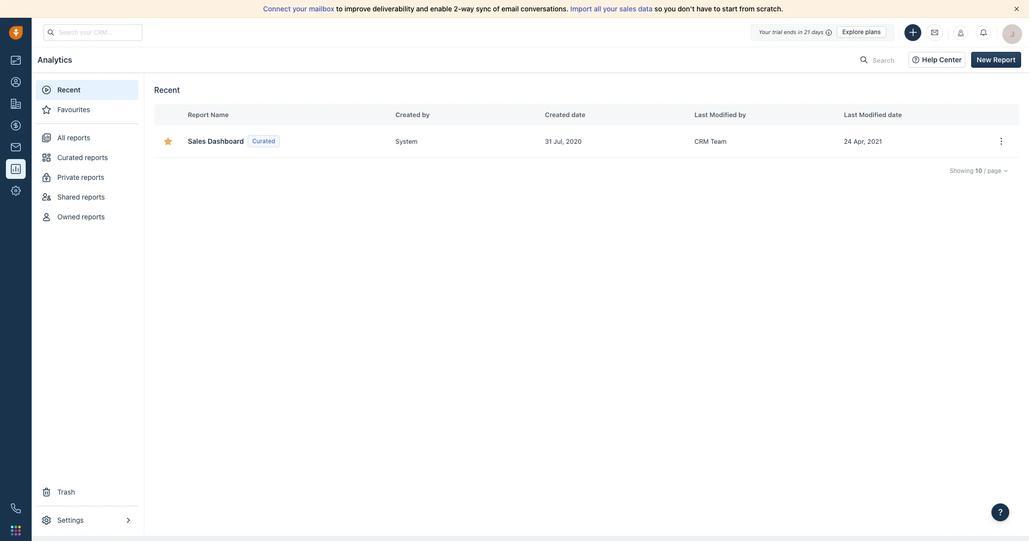 Task type: describe. For each thing, give the bounding box(es) containing it.
explore plans
[[843, 28, 881, 36]]

have
[[697, 4, 712, 13]]

sales
[[620, 4, 637, 13]]

trial
[[773, 29, 783, 35]]

sync
[[476, 4, 492, 13]]

data
[[639, 4, 653, 13]]

1 your from the left
[[293, 4, 307, 13]]

phone element
[[6, 499, 26, 519]]

close image
[[1015, 6, 1020, 11]]

deliverability
[[373, 4, 415, 13]]

connect
[[263, 4, 291, 13]]

import all your sales data link
[[571, 4, 655, 13]]

2 to from the left
[[714, 4, 721, 13]]

freshworks switcher image
[[11, 526, 21, 536]]

so
[[655, 4, 663, 13]]

plans
[[866, 28, 881, 36]]

way
[[461, 4, 474, 13]]

what's new image
[[958, 29, 965, 36]]

from
[[740, 4, 755, 13]]

enable
[[430, 4, 452, 13]]

conversations.
[[521, 4, 569, 13]]

ends
[[784, 29, 797, 35]]

21
[[805, 29, 811, 35]]



Task type: locate. For each thing, give the bounding box(es) containing it.
0 horizontal spatial your
[[293, 4, 307, 13]]

1 to from the left
[[336, 4, 343, 13]]

all
[[594, 4, 602, 13]]

1 horizontal spatial your
[[603, 4, 618, 13]]

Search your CRM... text field
[[44, 24, 142, 41]]

days
[[812, 29, 824, 35]]

0 horizontal spatial to
[[336, 4, 343, 13]]

of
[[493, 4, 500, 13]]

mailbox
[[309, 4, 335, 13]]

to right mailbox on the top of page
[[336, 4, 343, 13]]

2 your from the left
[[603, 4, 618, 13]]

your trial ends in 21 days
[[759, 29, 824, 35]]

explore
[[843, 28, 864, 36]]

don't
[[678, 4, 695, 13]]

import
[[571, 4, 592, 13]]

you
[[664, 4, 676, 13]]

scratch.
[[757, 4, 784, 13]]

to
[[336, 4, 343, 13], [714, 4, 721, 13]]

improve
[[345, 4, 371, 13]]

to left start
[[714, 4, 721, 13]]

connect your mailbox to improve deliverability and enable 2-way sync of email conversations. import all your sales data so you don't have to start from scratch.
[[263, 4, 784, 13]]

phone image
[[11, 504, 21, 514]]

2-
[[454, 4, 461, 13]]

your
[[759, 29, 771, 35]]

connect your mailbox link
[[263, 4, 336, 13]]

send email image
[[932, 28, 939, 37]]

your right all
[[603, 4, 618, 13]]

your left mailbox on the top of page
[[293, 4, 307, 13]]

email
[[502, 4, 519, 13]]

your
[[293, 4, 307, 13], [603, 4, 618, 13]]

in
[[798, 29, 803, 35]]

and
[[416, 4, 429, 13]]

explore plans link
[[837, 26, 887, 38]]

1 horizontal spatial to
[[714, 4, 721, 13]]

start
[[723, 4, 738, 13]]



